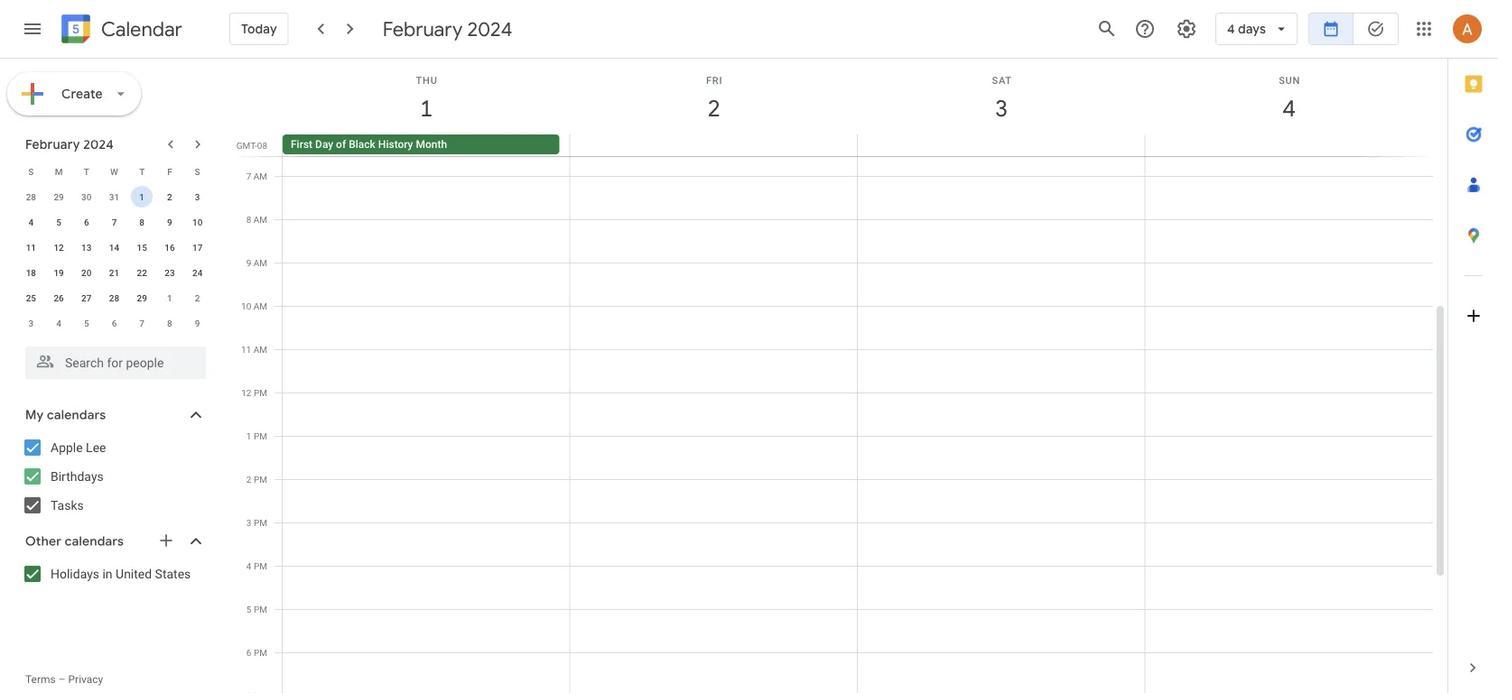 Task type: vqa. For each thing, say whether or not it's contained in the screenshot.


Task type: locate. For each thing, give the bounding box(es) containing it.
t up january 30 element
[[84, 166, 89, 177]]

27
[[81, 293, 92, 304]]

12 down 11 am
[[241, 388, 252, 398]]

date_range
[[1322, 20, 1340, 38]]

1 horizontal spatial 6
[[112, 318, 117, 329]]

1 pm from the top
[[254, 388, 267, 398]]

lee
[[86, 440, 106, 455]]

2 vertical spatial 7
[[139, 318, 145, 329]]

1 vertical spatial 5
[[84, 318, 89, 329]]

0 vertical spatial 7
[[246, 171, 251, 182]]

6 down 5 pm
[[246, 648, 252, 658]]

4 up 5 pm
[[246, 561, 252, 572]]

black
[[349, 138, 376, 151]]

22
[[137, 267, 147, 278]]

0 horizontal spatial t
[[84, 166, 89, 177]]

row containing s
[[17, 159, 211, 184]]

21 element
[[103, 262, 125, 284]]

10 inside "element"
[[192, 217, 203, 228]]

1 vertical spatial 29
[[137, 293, 147, 304]]

march 4 element
[[48, 313, 70, 334]]

1 right january 31 element
[[139, 191, 145, 202]]

6 down 28 element
[[112, 318, 117, 329]]

in
[[103, 567, 113, 582]]

1 vertical spatial 6
[[112, 318, 117, 329]]

february 2024
[[383, 16, 513, 42], [25, 136, 114, 153]]

8 up 9 am
[[246, 214, 251, 225]]

calendars up the apple lee
[[47, 407, 106, 424]]

days
[[1238, 21, 1266, 37]]

7 up 14 element
[[112, 217, 117, 228]]

pm up the 6 pm
[[254, 604, 267, 615]]

0 horizontal spatial 2024
[[83, 136, 114, 153]]

26 element
[[48, 287, 70, 309]]

am for 11 am
[[254, 344, 267, 355]]

8 up 15 'element'
[[139, 217, 145, 228]]

pm up 3 pm
[[254, 474, 267, 485]]

row group
[[17, 184, 211, 336]]

0 vertical spatial 6
[[84, 217, 89, 228]]

6 inside grid
[[246, 648, 252, 658]]

1 horizontal spatial 10
[[241, 301, 251, 312]]

11
[[26, 242, 36, 253], [241, 344, 251, 355]]

1 vertical spatial 10
[[241, 301, 251, 312]]

6 pm from the top
[[254, 604, 267, 615]]

2 vertical spatial 5
[[246, 604, 252, 615]]

march 1 element
[[159, 287, 181, 309]]

4 row from the top
[[17, 235, 211, 260]]

5 pm from the top
[[254, 561, 267, 572]]

february 2024 up the m
[[25, 136, 114, 153]]

–
[[58, 674, 66, 686]]

6 pm
[[246, 648, 267, 658]]

thu
[[416, 75, 438, 86]]

2 inside fri 2
[[707, 93, 720, 123]]

28 down the 21
[[109, 293, 119, 304]]

t
[[84, 166, 89, 177], [139, 166, 145, 177]]

12 inside february 2024 grid
[[54, 242, 64, 253]]

12
[[54, 242, 64, 253], [241, 388, 252, 398]]

6 up "13" element
[[84, 217, 89, 228]]

calendars
[[47, 407, 106, 424], [65, 534, 124, 550]]

row
[[17, 159, 211, 184], [17, 184, 211, 210], [17, 210, 211, 235], [17, 235, 211, 260], [17, 260, 211, 285], [17, 285, 211, 311], [17, 311, 211, 336]]

february
[[383, 16, 463, 42], [25, 136, 80, 153]]

0 vertical spatial february
[[383, 16, 463, 42]]

4 inside dropdown button
[[1227, 21, 1235, 37]]

task_alt button
[[1354, 7, 1399, 51]]

6
[[84, 217, 89, 228], [112, 318, 117, 329], [246, 648, 252, 658]]

am down 9 am
[[254, 301, 267, 312]]

calendars inside other calendars dropdown button
[[65, 534, 124, 550]]

5 up the 6 pm
[[246, 604, 252, 615]]

10 for 10 am
[[241, 301, 251, 312]]

8 for 8 am
[[246, 214, 251, 225]]

march 6 element
[[103, 313, 125, 334]]

row up 28 element
[[17, 260, 211, 285]]

terms – privacy
[[25, 674, 103, 686]]

2 inside march 2 element
[[195, 293, 200, 304]]

2 horizontal spatial 7
[[246, 171, 251, 182]]

3 pm from the top
[[254, 474, 267, 485]]

1 horizontal spatial 28
[[109, 293, 119, 304]]

today button
[[229, 7, 289, 51]]

0 vertical spatial 28
[[26, 191, 36, 202]]

main drawer image
[[22, 18, 43, 40]]

1 horizontal spatial t
[[139, 166, 145, 177]]

calendars up in
[[65, 534, 124, 550]]

row up january 31 element
[[17, 159, 211, 184]]

1 t from the left
[[84, 166, 89, 177]]

22 element
[[131, 262, 153, 284]]

5 inside grid
[[246, 604, 252, 615]]

6 row from the top
[[17, 285, 211, 311]]

task_alt
[[1367, 20, 1385, 38]]

29 for "january 29" element
[[54, 191, 64, 202]]

4
[[1227, 21, 1235, 37], [1282, 93, 1295, 123], [28, 217, 34, 228], [56, 318, 61, 329], [246, 561, 252, 572]]

today
[[241, 21, 277, 37]]

11 up the 18
[[26, 242, 36, 253]]

9 up 10 am
[[246, 257, 251, 268]]

1 horizontal spatial february 2024
[[383, 16, 513, 42]]

cell down 2 link
[[570, 135, 858, 156]]

row containing 4
[[17, 210, 211, 235]]

5
[[56, 217, 61, 228], [84, 318, 89, 329], [246, 604, 252, 615]]

0 horizontal spatial february 2024
[[25, 136, 114, 153]]

29 down the 22
[[137, 293, 147, 304]]

2024
[[467, 16, 513, 42], [83, 136, 114, 153]]

1 horizontal spatial february
[[383, 16, 463, 42]]

1 horizontal spatial 11
[[241, 344, 251, 355]]

12 for 12
[[54, 242, 64, 253]]

s right "f" at the left top
[[195, 166, 200, 177]]

2 pm from the top
[[254, 431, 267, 442]]

0 vertical spatial calendars
[[47, 407, 106, 424]]

11 inside row group
[[26, 242, 36, 253]]

am down 08
[[254, 171, 267, 182]]

create button
[[7, 72, 141, 116]]

privacy
[[68, 674, 103, 686]]

10 up 17 at the top of the page
[[192, 217, 203, 228]]

sun 4
[[1279, 75, 1301, 123]]

6 for march 6 'element'
[[112, 318, 117, 329]]

29 down the m
[[54, 191, 64, 202]]

1 vertical spatial 11
[[241, 344, 251, 355]]

row containing 18
[[17, 260, 211, 285]]

11 down 10 am
[[241, 344, 251, 355]]

am down 8 am
[[254, 257, 267, 268]]

5 up 12 element
[[56, 217, 61, 228]]

2 horizontal spatial 5
[[246, 604, 252, 615]]

10 element
[[187, 211, 208, 233]]

1 vertical spatial 12
[[241, 388, 252, 398]]

am up 12 pm
[[254, 344, 267, 355]]

create
[[61, 86, 103, 102]]

gmt-
[[236, 140, 257, 151]]

23 element
[[159, 262, 181, 284]]

7 row from the top
[[17, 311, 211, 336]]

9 down march 2 element
[[195, 318, 200, 329]]

11 element
[[20, 237, 42, 258]]

3 down sat
[[994, 93, 1007, 123]]

1 down thu
[[419, 93, 432, 123]]

0 vertical spatial 2024
[[467, 16, 513, 42]]

2 down the fri
[[707, 93, 720, 123]]

pm up 2 pm
[[254, 431, 267, 442]]

1 down 23 element
[[167, 293, 172, 304]]

4 pm
[[246, 561, 267, 572]]

row containing 25
[[17, 285, 211, 311]]

26
[[54, 293, 64, 304]]

5 row from the top
[[17, 260, 211, 285]]

row up march 6 'element'
[[17, 285, 211, 311]]

day
[[315, 138, 333, 151]]

16 element
[[159, 237, 181, 258]]

am up 9 am
[[254, 214, 267, 225]]

1 vertical spatial 7
[[112, 217, 117, 228]]

2 vertical spatial 9
[[195, 318, 200, 329]]

6 inside 'element'
[[112, 318, 117, 329]]

other
[[25, 534, 62, 550]]

2 up the march 9 element
[[195, 293, 200, 304]]

12 up 19
[[54, 242, 64, 253]]

t up the 1 "cell"
[[139, 166, 145, 177]]

row down 'w'
[[17, 184, 211, 210]]

11 for 11 am
[[241, 344, 251, 355]]

9
[[167, 217, 172, 228], [246, 257, 251, 268], [195, 318, 200, 329]]

s up 'january 28' element
[[28, 166, 34, 177]]

march 9 element
[[187, 313, 208, 334]]

3 down 25 element
[[28, 318, 34, 329]]

grid
[[231, 59, 1448, 694]]

11 am
[[241, 344, 267, 355]]

4 down 26 "element"
[[56, 318, 61, 329]]

5 down 27 element
[[84, 318, 89, 329]]

4 for 4 days
[[1227, 21, 1235, 37]]

apple
[[51, 440, 83, 455]]

first day of black history month
[[291, 138, 447, 151]]

2 row from the top
[[17, 184, 211, 210]]

row containing 3
[[17, 311, 211, 336]]

m
[[55, 166, 63, 177]]

pm down 2 pm
[[254, 518, 267, 528]]

3 pm
[[246, 518, 267, 528]]

cell down 4 link on the top
[[1145, 135, 1433, 156]]

0 horizontal spatial 7
[[112, 217, 117, 228]]

0 horizontal spatial 29
[[54, 191, 64, 202]]

tab list
[[1449, 59, 1499, 643]]

2 vertical spatial 6
[[246, 648, 252, 658]]

3 up 10 "element" at left top
[[195, 191, 200, 202]]

0 vertical spatial 12
[[54, 242, 64, 253]]

gmt-08
[[236, 140, 267, 151]]

1 vertical spatial 2024
[[83, 136, 114, 153]]

1 vertical spatial february
[[25, 136, 80, 153]]

7
[[246, 171, 251, 182], [112, 217, 117, 228], [139, 318, 145, 329]]

30
[[81, 191, 92, 202]]

0 vertical spatial 9
[[167, 217, 172, 228]]

0 vertical spatial 29
[[54, 191, 64, 202]]

4 days
[[1227, 21, 1266, 37]]

4 am from the top
[[254, 301, 267, 312]]

row up 14 element
[[17, 210, 211, 235]]

7 down gmt-
[[246, 171, 251, 182]]

1 horizontal spatial 5
[[84, 318, 89, 329]]

3
[[994, 93, 1007, 123], [195, 191, 200, 202], [28, 318, 34, 329], [246, 518, 252, 528]]

row down 28 element
[[17, 311, 211, 336]]

pm up 1 pm
[[254, 388, 267, 398]]

0 horizontal spatial 28
[[26, 191, 36, 202]]

date_range button
[[1309, 7, 1354, 51]]

4 down sun
[[1282, 93, 1295, 123]]

0 horizontal spatial 10
[[192, 217, 203, 228]]

1 horizontal spatial s
[[195, 166, 200, 177]]

calendars for other calendars
[[65, 534, 124, 550]]

28 left "january 29" element
[[26, 191, 36, 202]]

9 up 16 'element'
[[167, 217, 172, 228]]

s
[[28, 166, 34, 177], [195, 166, 200, 177]]

settings menu image
[[1176, 18, 1198, 40]]

4 left days
[[1227, 21, 1235, 37]]

5 am from the top
[[254, 344, 267, 355]]

am for 7 am
[[254, 171, 267, 182]]

my calendars
[[25, 407, 106, 424]]

4 days button
[[1216, 7, 1298, 51]]

march 7 element
[[131, 313, 153, 334]]

1 horizontal spatial 12
[[241, 388, 252, 398]]

10
[[192, 217, 203, 228], [241, 301, 251, 312]]

2 am from the top
[[254, 214, 267, 225]]

None search field
[[0, 340, 224, 379]]

4 down 'january 28' element
[[28, 217, 34, 228]]

thu 1
[[416, 75, 438, 123]]

1 horizontal spatial 9
[[195, 318, 200, 329]]

cell
[[570, 135, 858, 156], [858, 135, 1145, 156], [1145, 135, 1433, 156]]

1 horizontal spatial 8
[[167, 318, 172, 329]]

states
[[155, 567, 191, 582]]

15 element
[[131, 237, 153, 258]]

1 vertical spatial 28
[[109, 293, 119, 304]]

11 inside grid
[[241, 344, 251, 355]]

10 up 11 am
[[241, 301, 251, 312]]

5 for march 5 element at the top
[[84, 318, 89, 329]]

8
[[246, 214, 251, 225], [139, 217, 145, 228], [167, 318, 172, 329]]

5 inside march 5 element
[[84, 318, 89, 329]]

pm for 6 pm
[[254, 648, 267, 658]]

fri 2
[[706, 75, 723, 123]]

1 vertical spatial 9
[[246, 257, 251, 268]]

2
[[707, 93, 720, 123], [167, 191, 172, 202], [195, 293, 200, 304], [246, 474, 252, 485]]

pm up 5 pm
[[254, 561, 267, 572]]

1 vertical spatial calendars
[[65, 534, 124, 550]]

2 t from the left
[[139, 166, 145, 177]]

february 2024 up thu
[[383, 16, 513, 42]]

2 s from the left
[[195, 166, 200, 177]]

row up 21 element
[[17, 235, 211, 260]]

terms
[[25, 674, 56, 686]]

pm for 3 pm
[[254, 518, 267, 528]]

4 inside sun 4
[[1282, 93, 1295, 123]]

4 for march 4 element
[[56, 318, 61, 329]]

cell down 3 link
[[858, 135, 1145, 156]]

terms link
[[25, 674, 56, 686]]

8 down march 1 element
[[167, 318, 172, 329]]

3 row from the top
[[17, 210, 211, 235]]

2 horizontal spatial 9
[[246, 257, 251, 268]]

am
[[254, 171, 267, 182], [254, 214, 267, 225], [254, 257, 267, 268], [254, 301, 267, 312], [254, 344, 267, 355]]

calendars inside my calendars dropdown button
[[47, 407, 106, 424]]

1 pm
[[246, 431, 267, 442]]

8 inside grid
[[246, 214, 251, 225]]

1 horizontal spatial 29
[[137, 293, 147, 304]]

2 pm
[[246, 474, 267, 485]]

10 for 10
[[192, 217, 203, 228]]

17 element
[[187, 237, 208, 258]]

holidays
[[51, 567, 99, 582]]

1 horizontal spatial 7
[[139, 318, 145, 329]]

2 horizontal spatial 8
[[246, 214, 251, 225]]

pm for 5 pm
[[254, 604, 267, 615]]

0 vertical spatial 11
[[26, 242, 36, 253]]

15
[[137, 242, 147, 253]]

24 element
[[187, 262, 208, 284]]

5 pm
[[246, 604, 267, 615]]

february up the m
[[25, 136, 80, 153]]

add other calendars image
[[157, 532, 175, 550]]

february 2024 grid
[[17, 159, 211, 336]]

0 horizontal spatial 11
[[26, 242, 36, 253]]

0 vertical spatial 10
[[192, 217, 203, 228]]

4 pm from the top
[[254, 518, 267, 528]]

february up thu
[[383, 16, 463, 42]]

1 am from the top
[[254, 171, 267, 182]]

0 horizontal spatial 9
[[167, 217, 172, 228]]

1 horizontal spatial 2024
[[467, 16, 513, 42]]

history
[[378, 138, 413, 151]]

0 horizontal spatial s
[[28, 166, 34, 177]]

3 am from the top
[[254, 257, 267, 268]]

pm down 5 pm
[[254, 648, 267, 658]]

1 row from the top
[[17, 159, 211, 184]]

0 vertical spatial 5
[[56, 217, 61, 228]]

2 horizontal spatial 6
[[246, 648, 252, 658]]

0 horizontal spatial 12
[[54, 242, 64, 253]]

w
[[110, 166, 118, 177]]

7 down 29 element
[[139, 318, 145, 329]]

january 31 element
[[103, 186, 125, 208]]

7 pm from the top
[[254, 648, 267, 658]]



Task type: describe. For each thing, give the bounding box(es) containing it.
28 for 28 element
[[109, 293, 119, 304]]

calendars for my calendars
[[47, 407, 106, 424]]

my
[[25, 407, 44, 424]]

28 for 'january 28' element
[[26, 191, 36, 202]]

7 for march 7 element
[[139, 318, 145, 329]]

march 3 element
[[20, 313, 42, 334]]

9 for 9 am
[[246, 257, 251, 268]]

row containing 11
[[17, 235, 211, 260]]

privacy link
[[68, 674, 103, 686]]

12 element
[[48, 237, 70, 258]]

tasks
[[51, 498, 84, 513]]

my calendars list
[[4, 434, 224, 520]]

18 element
[[20, 262, 42, 284]]

3 cell from the left
[[1145, 135, 1433, 156]]

sun
[[1279, 75, 1301, 86]]

of
[[336, 138, 346, 151]]

1 inside thu 1
[[419, 93, 432, 123]]

7 for 7 am
[[246, 171, 251, 182]]

calendar element
[[58, 11, 182, 51]]

united
[[116, 567, 152, 582]]

18
[[26, 267, 36, 278]]

1 cell
[[128, 184, 156, 210]]

am for 9 am
[[254, 257, 267, 268]]

0 horizontal spatial 6
[[84, 217, 89, 228]]

holidays in united states
[[51, 567, 191, 582]]

sat 3
[[992, 75, 1012, 123]]

20
[[81, 267, 92, 278]]

19 element
[[48, 262, 70, 284]]

march 5 element
[[76, 313, 97, 334]]

25 element
[[20, 287, 42, 309]]

Search for people text field
[[36, 347, 195, 379]]

row containing 28
[[17, 184, 211, 210]]

9 for the march 9 element
[[195, 318, 200, 329]]

2 link
[[693, 88, 735, 129]]

1 cell from the left
[[570, 135, 858, 156]]

8 for march 8 element
[[167, 318, 172, 329]]

28 element
[[103, 287, 125, 309]]

19
[[54, 267, 64, 278]]

first day of black history month row
[[275, 135, 1448, 156]]

5 for 5 pm
[[246, 604, 252, 615]]

14 element
[[103, 237, 125, 258]]

13
[[81, 242, 92, 253]]

apple lee
[[51, 440, 106, 455]]

24
[[192, 267, 203, 278]]

am for 8 am
[[254, 214, 267, 225]]

0 horizontal spatial 5
[[56, 217, 61, 228]]

12 pm
[[241, 388, 267, 398]]

pm for 12 pm
[[254, 388, 267, 398]]

first day of black history month button
[[283, 135, 559, 154]]

13 element
[[76, 237, 97, 258]]

3 link
[[981, 88, 1023, 129]]

pm for 4 pm
[[254, 561, 267, 572]]

january 28 element
[[20, 186, 42, 208]]

march 2 element
[[187, 287, 208, 309]]

20 element
[[76, 262, 97, 284]]

2 down "f" at the left top
[[167, 191, 172, 202]]

other calendars
[[25, 534, 124, 550]]

0 horizontal spatial february
[[25, 136, 80, 153]]

4 link
[[1269, 88, 1310, 129]]

pm for 1 pm
[[254, 431, 267, 442]]

4 for 4 pm
[[246, 561, 252, 572]]

sat
[[992, 75, 1012, 86]]

birthdays
[[51, 469, 104, 484]]

calendar
[[101, 17, 182, 42]]

14
[[109, 242, 119, 253]]

calendar heading
[[98, 17, 182, 42]]

first
[[291, 138, 313, 151]]

3 inside march 3 element
[[28, 318, 34, 329]]

pm for 2 pm
[[254, 474, 267, 485]]

8 am
[[246, 214, 267, 225]]

january 30 element
[[76, 186, 97, 208]]

10 am
[[241, 301, 267, 312]]

21
[[109, 267, 119, 278]]

3 inside sat 3
[[994, 93, 1007, 123]]

27 element
[[76, 287, 97, 309]]

1 link
[[406, 88, 447, 129]]

2 cell from the left
[[858, 135, 1145, 156]]

1 down 12 pm
[[246, 431, 252, 442]]

6 for 6 pm
[[246, 648, 252, 658]]

my calendars button
[[4, 401, 224, 430]]

9 am
[[246, 257, 267, 268]]

row group containing 28
[[17, 184, 211, 336]]

31
[[109, 191, 119, 202]]

month
[[416, 138, 447, 151]]

1 inside "cell"
[[139, 191, 145, 202]]

12 for 12 pm
[[241, 388, 252, 398]]

january 29 element
[[48, 186, 70, 208]]

fri
[[706, 75, 723, 86]]

7 am
[[246, 171, 267, 182]]

08
[[257, 140, 267, 151]]

17
[[192, 242, 203, 253]]

1 vertical spatial february 2024
[[25, 136, 114, 153]]

f
[[167, 166, 172, 177]]

grid containing 1
[[231, 59, 1448, 694]]

16
[[165, 242, 175, 253]]

other calendars button
[[4, 528, 224, 556]]

23
[[165, 267, 175, 278]]

3 down 2 pm
[[246, 518, 252, 528]]

11 for 11
[[26, 242, 36, 253]]

2 up 3 pm
[[246, 474, 252, 485]]

29 element
[[131, 287, 153, 309]]

25
[[26, 293, 36, 304]]

0 horizontal spatial 8
[[139, 217, 145, 228]]

am for 10 am
[[254, 301, 267, 312]]

0 vertical spatial february 2024
[[383, 16, 513, 42]]

march 8 element
[[159, 313, 181, 334]]

1 s from the left
[[28, 166, 34, 177]]

29 for 29 element
[[137, 293, 147, 304]]



